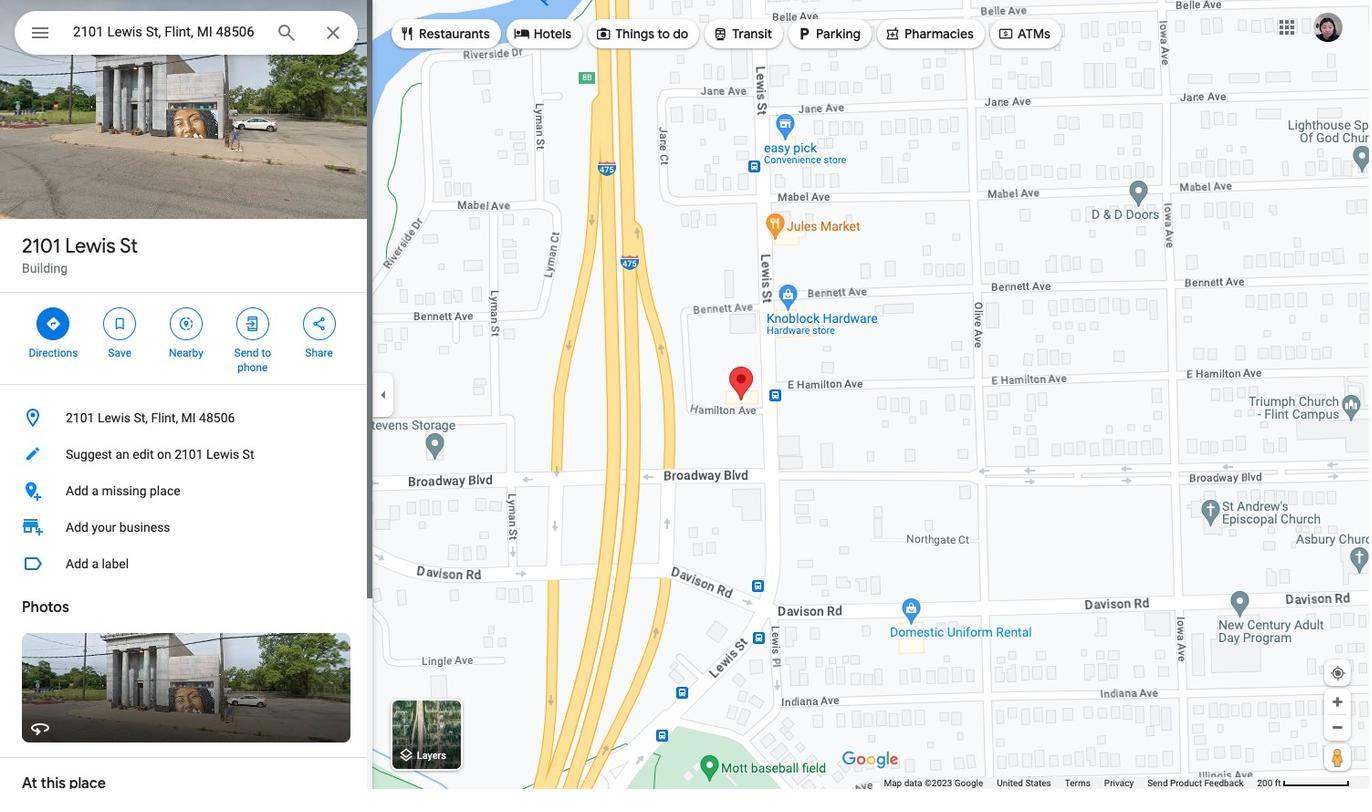 Task type: locate. For each thing, give the bounding box(es) containing it.
None field
[[73, 21, 261, 43]]

an
[[115, 447, 129, 462]]

2101
[[22, 234, 60, 259], [66, 411, 94, 425], [175, 447, 203, 462]]

map
[[884, 779, 902, 789]]

a left missing
[[92, 484, 99, 499]]

photos
[[22, 599, 69, 617]]

2101 inside button
[[66, 411, 94, 425]]

1 a from the top
[[92, 484, 99, 499]]

0 vertical spatial st
[[120, 234, 138, 259]]

 restaurants
[[399, 24, 490, 44]]

1 vertical spatial lewis
[[98, 411, 131, 425]]

map data ©2023 google
[[884, 779, 984, 789]]

add for add your business
[[66, 520, 89, 535]]

0 vertical spatial send
[[234, 347, 259, 360]]

2 a from the top
[[92, 557, 99, 572]]

nearby
[[169, 347, 204, 360]]

1 vertical spatial st
[[243, 447, 254, 462]]

send to phone
[[234, 347, 271, 374]]


[[796, 24, 813, 44]]

2101 Lewis St, Flint, MI 48506 field
[[15, 11, 358, 55]]

terms button
[[1065, 778, 1091, 790]]

0 horizontal spatial send
[[234, 347, 259, 360]]

2101 lewis st, flint, mi 48506 button
[[0, 400, 373, 436]]

suggest an edit on 2101 lewis st
[[66, 447, 254, 462]]

0 vertical spatial 2101
[[22, 234, 60, 259]]

add inside 'button'
[[66, 557, 89, 572]]

to left do
[[658, 26, 670, 42]]

lewis inside 2101 lewis st building
[[65, 234, 116, 259]]

google account: michele murakami  
(michele.murakami@adept.ai) image
[[1314, 12, 1343, 42]]

phone
[[238, 362, 268, 374]]

footer containing map data ©2023 google
[[884, 778, 1258, 790]]

add down the suggest
[[66, 484, 89, 499]]

google maps element
[[0, 0, 1370, 790]]

48506
[[199, 411, 235, 425]]

200 ft
[[1258, 779, 1281, 789]]

united states button
[[997, 778, 1052, 790]]

add your business link
[[0, 509, 373, 546]]

on
[[157, 447, 171, 462]]

 parking
[[796, 24, 861, 44]]

send
[[234, 347, 259, 360], [1148, 779, 1168, 789]]

to
[[658, 26, 670, 42], [261, 347, 271, 360]]

save
[[108, 347, 131, 360]]

feedback
[[1205, 779, 1244, 789]]

1 vertical spatial send
[[1148, 779, 1168, 789]]

2101 up the suggest
[[66, 411, 94, 425]]

a inside 'button'
[[92, 557, 99, 572]]

send inside button
[[1148, 779, 1168, 789]]

2101 for st,
[[66, 411, 94, 425]]


[[45, 314, 62, 334]]

 button
[[15, 11, 66, 58]]

 pharmacies
[[885, 24, 974, 44]]

©2023
[[925, 779, 953, 789]]


[[244, 314, 261, 334]]

2101 lewis st building
[[22, 234, 138, 276]]

a
[[92, 484, 99, 499], [92, 557, 99, 572]]

privacy
[[1105, 779, 1134, 789]]

1 horizontal spatial to
[[658, 26, 670, 42]]

collapse side panel image
[[373, 385, 394, 405]]

send product feedback
[[1148, 779, 1244, 789]]

2101 up building
[[22, 234, 60, 259]]

0 horizontal spatial to
[[261, 347, 271, 360]]

add left 'label'
[[66, 557, 89, 572]]

0 vertical spatial lewis
[[65, 234, 116, 259]]

2101 inside 2101 lewis st building
[[22, 234, 60, 259]]

2 vertical spatial lewis
[[206, 447, 239, 462]]

2 vertical spatial 2101
[[175, 447, 203, 462]]


[[998, 24, 1014, 44]]

0 vertical spatial a
[[92, 484, 99, 499]]

add a missing place
[[66, 484, 180, 499]]

add for add a label
[[66, 557, 89, 572]]

1 vertical spatial a
[[92, 557, 99, 572]]

1 add from the top
[[66, 484, 89, 499]]

a inside button
[[92, 484, 99, 499]]

send for send to phone
[[234, 347, 259, 360]]

a left 'label'
[[92, 557, 99, 572]]

lewis for st,
[[98, 411, 131, 425]]

st inside 2101 lewis st building
[[120, 234, 138, 259]]

parking
[[816, 26, 861, 42]]


[[595, 24, 612, 44]]

add a label button
[[0, 546, 373, 583]]

1 vertical spatial to
[[261, 347, 271, 360]]

st
[[120, 234, 138, 259], [243, 447, 254, 462]]

pharmacies
[[905, 26, 974, 42]]

st,
[[134, 411, 148, 425]]

lewis inside button
[[98, 411, 131, 425]]

lewis
[[65, 234, 116, 259], [98, 411, 131, 425], [206, 447, 239, 462]]

send inside send to phone
[[234, 347, 259, 360]]

0 vertical spatial add
[[66, 484, 89, 499]]


[[178, 314, 194, 334]]

1 vertical spatial add
[[66, 520, 89, 535]]

show street view coverage image
[[1325, 744, 1351, 772]]

to up 'phone'
[[261, 347, 271, 360]]

st down 2101 lewis st, flint, mi 48506 button
[[243, 447, 254, 462]]

a for label
[[92, 557, 99, 572]]

send left product
[[1148, 779, 1168, 789]]

 search field
[[15, 11, 358, 58]]

1 horizontal spatial send
[[1148, 779, 1168, 789]]

lewis left st,
[[98, 411, 131, 425]]

flint,
[[151, 411, 178, 425]]

send up 'phone'
[[234, 347, 259, 360]]

3 add from the top
[[66, 557, 89, 572]]

atms
[[1018, 26, 1051, 42]]

2 add from the top
[[66, 520, 89, 535]]

add left your
[[66, 520, 89, 535]]

0 horizontal spatial 2101
[[22, 234, 60, 259]]

business
[[119, 520, 170, 535]]

lewis for st
[[65, 234, 116, 259]]

2 vertical spatial add
[[66, 557, 89, 572]]

2101 right on
[[175, 447, 203, 462]]

2 horizontal spatial 2101
[[175, 447, 203, 462]]

add
[[66, 484, 89, 499], [66, 520, 89, 535], [66, 557, 89, 572]]

ft
[[1275, 779, 1281, 789]]

footer inside google maps element
[[884, 778, 1258, 790]]

1 horizontal spatial st
[[243, 447, 254, 462]]

lewis down 48506
[[206, 447, 239, 462]]

a for missing
[[92, 484, 99, 499]]

footer
[[884, 778, 1258, 790]]

1 vertical spatial 2101
[[66, 411, 94, 425]]

to inside send to phone
[[261, 347, 271, 360]]

st up ''
[[120, 234, 138, 259]]

st inside 'button'
[[243, 447, 254, 462]]

0 horizontal spatial st
[[120, 234, 138, 259]]

0 vertical spatial to
[[658, 26, 670, 42]]

do
[[673, 26, 689, 42]]

1 horizontal spatial 2101
[[66, 411, 94, 425]]


[[311, 314, 327, 334]]

add inside button
[[66, 484, 89, 499]]

lewis up building
[[65, 234, 116, 259]]



Task type: vqa. For each thing, say whether or not it's contained in the screenshot.


Task type: describe. For each thing, give the bounding box(es) containing it.
united
[[997, 779, 1023, 789]]

 things to do
[[595, 24, 689, 44]]


[[29, 20, 51, 46]]

suggest an edit on 2101 lewis st button
[[0, 436, 373, 473]]

data
[[905, 779, 923, 789]]

product
[[1171, 779, 1202, 789]]

transit
[[733, 26, 773, 42]]

add a label
[[66, 557, 129, 572]]


[[399, 24, 415, 44]]

send for send product feedback
[[1148, 779, 1168, 789]]

edit
[[133, 447, 154, 462]]

mi
[[181, 411, 196, 425]]

directions
[[29, 347, 78, 360]]

show your location image
[[1330, 666, 1347, 682]]

actions for 2101 lewis st region
[[0, 293, 373, 384]]

zoom in image
[[1331, 696, 1345, 709]]

things
[[616, 26, 655, 42]]

place
[[150, 484, 180, 499]]


[[112, 314, 128, 334]]

your
[[92, 520, 116, 535]]

privacy button
[[1105, 778, 1134, 790]]

none field inside 2101 lewis st, flint, mi 48506 field
[[73, 21, 261, 43]]

restaurants
[[419, 26, 490, 42]]

lewis inside 'button'
[[206, 447, 239, 462]]

200
[[1258, 779, 1273, 789]]

share
[[305, 347, 333, 360]]


[[712, 24, 729, 44]]

layers
[[417, 751, 446, 763]]

zoom out image
[[1331, 721, 1345, 735]]

2101 lewis st main content
[[0, 0, 373, 790]]

label
[[102, 557, 129, 572]]

terms
[[1065, 779, 1091, 789]]

add for add a missing place
[[66, 484, 89, 499]]

missing
[[102, 484, 147, 499]]

google
[[955, 779, 984, 789]]

 hotels
[[514, 24, 572, 44]]


[[514, 24, 530, 44]]

add a missing place button
[[0, 473, 373, 509]]

united states
[[997, 779, 1052, 789]]

send product feedback button
[[1148, 778, 1244, 790]]

200 ft button
[[1258, 779, 1350, 789]]

 transit
[[712, 24, 773, 44]]

states
[[1026, 779, 1052, 789]]

suggest
[[66, 447, 112, 462]]

building
[[22, 261, 68, 276]]

2101 for st
[[22, 234, 60, 259]]

 atms
[[998, 24, 1051, 44]]

to inside the  things to do
[[658, 26, 670, 42]]


[[885, 24, 901, 44]]

add your business
[[66, 520, 170, 535]]

2101 inside 'button'
[[175, 447, 203, 462]]

hotels
[[534, 26, 572, 42]]

2101 lewis st, flint, mi 48506
[[66, 411, 235, 425]]



